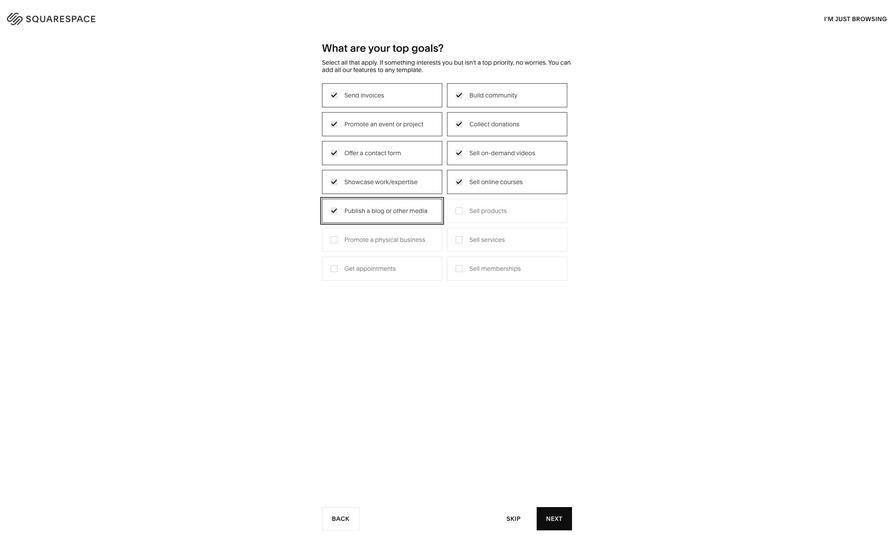 Task type: vqa. For each thing, say whether or not it's contained in the screenshot.
Back to top icon
no



Task type: locate. For each thing, give the bounding box(es) containing it.
squarespace logo link
[[17, 10, 189, 24]]

animals
[[465, 133, 488, 140]]

a for promote a physical business
[[370, 236, 374, 243]]

0 vertical spatial top
[[393, 42, 409, 54]]

top
[[393, 42, 409, 54], [483, 59, 492, 66]]

0 vertical spatial or
[[396, 120, 402, 128]]

a up the events link on the left of the page
[[360, 149, 363, 157]]

or
[[396, 120, 402, 128], [386, 207, 392, 215]]

0 vertical spatial promote
[[345, 120, 369, 128]]

a left physical
[[370, 236, 374, 243]]

sell for sell on-demand videos
[[470, 149, 480, 157]]

send
[[345, 91, 359, 99]]

events
[[348, 159, 367, 166]]

sell
[[470, 149, 480, 157], [470, 178, 480, 186], [470, 207, 480, 215], [470, 236, 480, 243], [470, 265, 480, 272]]

what
[[322, 42, 348, 54]]

& right the home
[[458, 120, 462, 128]]

worries.
[[525, 59, 547, 66]]

1 sell from the top
[[470, 149, 480, 157]]

sell on-demand videos
[[470, 149, 535, 157]]

nature
[[439, 133, 458, 140]]

next button
[[537, 507, 572, 530]]

a left blog on the top left of page
[[367, 207, 370, 215]]

promote for promote an event or project
[[345, 120, 369, 128]]

sell left online
[[470, 178, 480, 186]]

showcase
[[345, 178, 374, 186]]

all
[[341, 59, 348, 66], [335, 66, 341, 74]]

physical
[[375, 236, 399, 243]]

back button
[[322, 507, 359, 530]]

sell left services
[[470, 236, 480, 243]]

services
[[481, 236, 505, 243]]

promote
[[345, 120, 369, 128], [345, 236, 369, 243]]

build
[[470, 91, 484, 99]]

a right isn't
[[478, 59, 481, 66]]

promote down publish
[[345, 236, 369, 243]]

1 promote from the top
[[345, 120, 369, 128]]

sell services
[[470, 236, 505, 243]]

top right isn't
[[483, 59, 492, 66]]

business
[[400, 236, 425, 243]]

sell memberships
[[470, 265, 521, 272]]

decor
[[463, 120, 481, 128]]

4 sell from the top
[[470, 236, 480, 243]]

or for event
[[396, 120, 402, 128]]

sell left memberships
[[470, 265, 480, 272]]

5 sell from the top
[[470, 265, 480, 272]]

community & non-profits link
[[257, 159, 338, 166]]

restaurants link
[[348, 133, 390, 140]]

home
[[439, 120, 456, 128]]

a
[[478, 59, 481, 66], [360, 149, 363, 157], [367, 207, 370, 215], [370, 236, 374, 243]]

1 vertical spatial promote
[[345, 236, 369, 243]]

2 promote from the top
[[345, 236, 369, 243]]

videos
[[516, 149, 535, 157]]

your
[[368, 42, 390, 54]]

3 sell from the top
[[470, 207, 480, 215]]

2 sell from the top
[[470, 178, 480, 186]]

courses
[[500, 178, 523, 186]]

non-
[[297, 159, 311, 166]]

restaurants
[[348, 133, 382, 140]]

& right media on the top
[[367, 146, 371, 153]]

& right nature
[[460, 133, 464, 140]]

publish
[[345, 207, 365, 215]]

showcase work/expertise
[[345, 178, 418, 186]]

1 horizontal spatial top
[[483, 59, 492, 66]]

home & decor
[[439, 120, 481, 128]]

sell left products
[[470, 207, 480, 215]]

1 vertical spatial or
[[386, 207, 392, 215]]

to
[[378, 66, 384, 74]]

0 horizontal spatial or
[[386, 207, 392, 215]]

donations
[[491, 120, 520, 128]]

1 horizontal spatial or
[[396, 120, 402, 128]]

sell left on-
[[470, 149, 480, 157]]

send invoices
[[345, 91, 384, 99]]

i'm just browsing link
[[824, 7, 887, 31]]

a for offer a contact form
[[360, 149, 363, 157]]

sell products
[[470, 207, 507, 215]]

& left non-
[[292, 159, 295, 166]]

an
[[370, 120, 377, 128]]

skip button
[[497, 507, 530, 531]]

all left that
[[341, 59, 348, 66]]

template.
[[396, 66, 423, 74]]

or right blog on the top left of page
[[386, 207, 392, 215]]

promote a physical business
[[345, 236, 425, 243]]

what are your top goals? select all that apply. if something interests you but isn't a top priority, no worries. you can add all our features to any template.
[[322, 42, 571, 74]]

top up something
[[393, 42, 409, 54]]

real estate & properties
[[348, 184, 415, 192]]

media
[[410, 207, 428, 215]]

nature & animals link
[[439, 133, 496, 140]]

weddings
[[348, 172, 377, 179]]

fitness
[[439, 146, 459, 153]]

other
[[393, 207, 408, 215]]

promote up restaurants
[[345, 120, 369, 128]]

1 vertical spatial top
[[483, 59, 492, 66]]

products
[[481, 207, 507, 215]]

sell for sell memberships
[[470, 265, 480, 272]]

media & podcasts link
[[348, 146, 407, 153]]

or right the event in the left of the page
[[396, 120, 402, 128]]

or for blog
[[386, 207, 392, 215]]

online
[[481, 178, 499, 186]]



Task type: describe. For each thing, give the bounding box(es) containing it.
that
[[349, 59, 360, 66]]

all left our
[[335, 66, 341, 74]]

i'm just browsing
[[824, 15, 887, 23]]

our
[[343, 66, 352, 74]]

profits
[[311, 159, 329, 166]]

contact
[[365, 149, 386, 157]]

you
[[548, 59, 559, 66]]

memberships
[[481, 265, 521, 272]]

& right estate
[[381, 184, 385, 192]]

collect
[[470, 120, 490, 128]]

& for non-
[[292, 159, 295, 166]]

are
[[350, 42, 366, 54]]

but
[[454, 59, 463, 66]]

project
[[403, 120, 424, 128]]

something
[[385, 59, 415, 66]]

0 horizontal spatial top
[[393, 42, 409, 54]]

travel
[[348, 120, 365, 128]]

back
[[332, 515, 350, 522]]

travel link
[[348, 120, 373, 128]]

promote for promote a physical business
[[345, 236, 369, 243]]

& for decor
[[458, 120, 462, 128]]

real estate & properties link
[[348, 184, 424, 192]]

on-
[[481, 149, 491, 157]]

blog
[[372, 207, 385, 215]]

any
[[385, 66, 395, 74]]

can
[[561, 59, 571, 66]]

get appointments
[[345, 265, 396, 272]]

no
[[516, 59, 523, 66]]

bloom image
[[331, 295, 563, 542]]

a inside the what are your top goals? select all that apply. if something interests you but isn't a top priority, no worries. you can add all our features to any template.
[[478, 59, 481, 66]]

offer a contact form
[[345, 149, 401, 157]]

community
[[485, 91, 518, 99]]

isn't
[[465, 59, 476, 66]]

features
[[353, 66, 376, 74]]

community & non-profits
[[257, 159, 329, 166]]

a for publish a blog or other media
[[367, 207, 370, 215]]

sell online courses
[[470, 178, 523, 186]]

& for animals
[[460, 133, 464, 140]]

& for podcasts
[[367, 146, 371, 153]]

sell for sell services
[[470, 236, 480, 243]]

media
[[348, 146, 366, 153]]

community
[[257, 159, 290, 166]]

properties
[[386, 184, 415, 192]]

just
[[835, 15, 851, 23]]

interests
[[417, 59, 441, 66]]

priority,
[[494, 59, 515, 66]]

goals?
[[412, 42, 444, 54]]

demand
[[491, 149, 515, 157]]

browsing
[[852, 15, 887, 23]]

squarespace logo image
[[17, 10, 113, 24]]

nature & animals
[[439, 133, 488, 140]]

real
[[348, 184, 360, 192]]

collect donations
[[470, 120, 520, 128]]

media & podcasts
[[348, 146, 399, 153]]

publish a blog or other media
[[345, 207, 428, 215]]

sell for sell online courses
[[470, 178, 480, 186]]

i'm
[[824, 15, 834, 23]]

select
[[322, 59, 340, 66]]

you
[[442, 59, 453, 66]]

invoices
[[361, 91, 384, 99]]

appointments
[[356, 265, 396, 272]]

get
[[345, 265, 355, 272]]

offer
[[345, 149, 359, 157]]

if
[[380, 59, 383, 66]]

skip
[[507, 515, 521, 522]]

build community
[[470, 91, 518, 99]]

promote an event or project
[[345, 120, 424, 128]]

work/expertise
[[375, 178, 418, 186]]

event
[[379, 120, 395, 128]]

events link
[[348, 159, 375, 166]]

apply.
[[361, 59, 378, 66]]

estate
[[362, 184, 379, 192]]

form
[[388, 149, 401, 157]]

home & decor link
[[439, 120, 489, 128]]

sell for sell products
[[470, 207, 480, 215]]

podcasts
[[373, 146, 399, 153]]

add
[[322, 66, 333, 74]]



